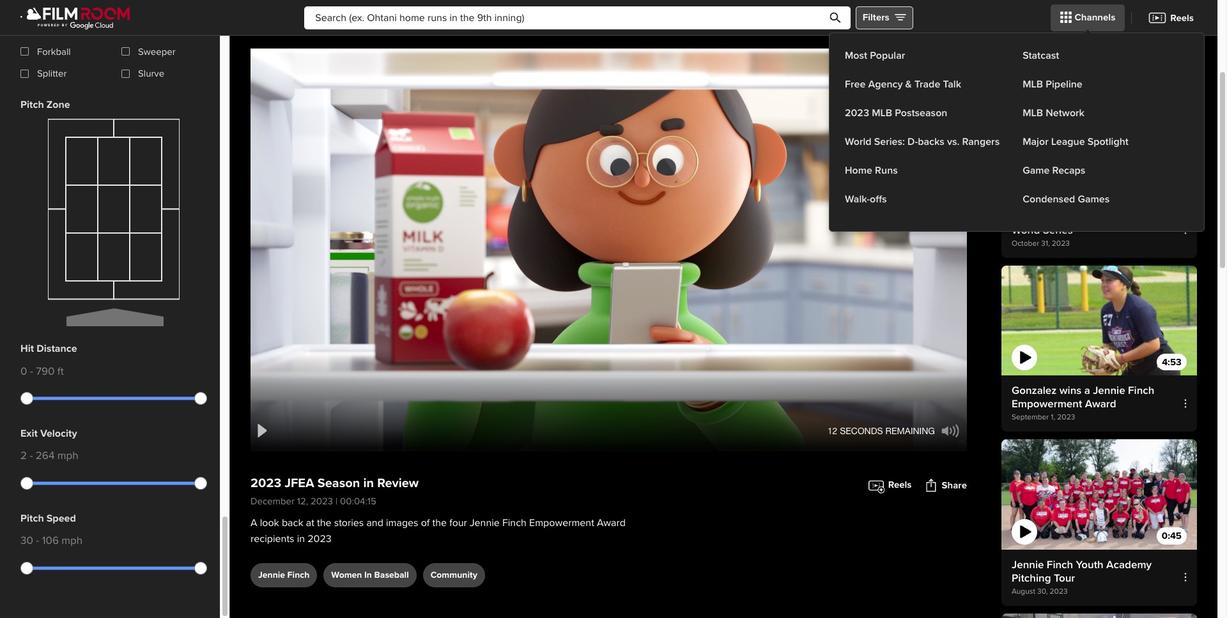Task type: vqa. For each thing, say whether or not it's contained in the screenshot.


Task type: describe. For each thing, give the bounding box(es) containing it.
at
[[306, 517, 314, 530]]

mlb network
[[1023, 107, 1085, 120]]

award inside a look back at the stories and images of the four jennie finch empowerment award recipients in 2023
[[597, 517, 626, 530]]

exit velocity
[[20, 428, 77, 440]]

and
[[367, 517, 383, 530]]

statcast link
[[1016, 43, 1066, 68]]

mlb pipeline
[[1023, 78, 1083, 91]]

pitch for pitch zone
[[20, 99, 44, 111]]

september
[[1012, 413, 1049, 423]]

community
[[431, 570, 477, 581]]

play (space) image
[[258, 424, 267, 438]]

offs
[[870, 193, 887, 206]]

2023 up the december
[[251, 476, 281, 492]]

league
[[1051, 136, 1085, 148]]

12,
[[297, 496, 308, 508]]

walk-
[[845, 193, 870, 206]]

1,
[[1051, 413, 1055, 423]]

d-
[[908, 136, 918, 148]]

mlb network link
[[1016, 100, 1091, 126]]

most
[[845, 49, 867, 62]]

runs
[[875, 164, 898, 177]]

1 vertical spatial reels button
[[867, 474, 912, 497]]

2 - 264 mph
[[20, 450, 78, 463]]

talk
[[943, 78, 961, 91]]

series
[[1043, 224, 1073, 237]]

the inside jfea recipients visit the 2023 world series october 31, 2023
[[1112, 210, 1128, 224]]

mlb for mlb network
[[1023, 107, 1043, 120]]

zone
[[47, 99, 70, 111]]

31,
[[1041, 239, 1050, 249]]

jennie finch
[[258, 570, 310, 581]]

spotlight
[[1088, 136, 1129, 148]]

mlb film room - powered by google cloud image
[[20, 5, 131, 30]]

series:
[[874, 136, 905, 148]]

mph for 2 - 264 mph
[[57, 450, 78, 463]]

finch inside jennie finch link
[[287, 570, 310, 581]]

condensed
[[1023, 193, 1075, 206]]

tour
[[1054, 572, 1075, 585]]

channels button
[[1051, 4, 1125, 31]]

speed
[[47, 513, 76, 525]]

velocity
[[40, 428, 77, 440]]

major league spotlight
[[1023, 136, 1129, 148]]

reels for top the 'reels' button
[[1171, 12, 1194, 23]]

world series: d-backs vs. rangers link
[[839, 129, 1006, 155]]

world series: d-backs vs. rangers
[[845, 136, 1000, 148]]

walk-offs link
[[839, 187, 893, 212]]

finch inside gonzalez wins a jennie finch empowerment award september 1, 2023
[[1128, 384, 1155, 398]]

pitch for pitch speed
[[20, 513, 44, 525]]

jennie finch youth academy pitching tour august 30, 2023
[[1012, 558, 1152, 597]]

106
[[42, 534, 59, 548]]

condensed games link
[[1016, 187, 1116, 212]]

youth academy pitching tour image
[[1002, 440, 1197, 550]]

2
[[20, 450, 27, 463]]

reels for bottommost the 'reels' button
[[888, 480, 912, 491]]

visit
[[1090, 210, 1109, 224]]

major league spotlight link
[[1016, 129, 1135, 155]]

remaining
[[886, 426, 935, 436]]

0:45
[[1162, 531, 1182, 542]]

postseason
[[895, 107, 947, 120]]

jfea recipients visit the 2023 world series october 31, 2023
[[1012, 210, 1156, 249]]

mlb media player group
[[251, 49, 967, 452]]

jfea winners visit 2023 ws image
[[1002, 92, 1197, 202]]

4:53
[[1162, 357, 1182, 368]]

12 seconds remaining
[[828, 426, 935, 436]]

home runs
[[845, 164, 898, 177]]

empowerment inside gonzalez wins a jennie finch empowerment award september 1, 2023
[[1012, 398, 1082, 411]]

women
[[331, 570, 362, 581]]

jennie inside a look back at the stories and images of the four jennie finch empowerment award recipients in 2023
[[470, 517, 500, 530]]

major
[[1023, 136, 1049, 148]]

academy
[[1106, 558, 1152, 572]]

jennie finch throws first pitch image
[[1002, 614, 1197, 619]]

game recaps link
[[1016, 158, 1092, 183]]

0 horizontal spatial the
[[317, 517, 331, 530]]

mlb for mlb pipeline
[[1023, 78, 1043, 91]]

mute (m) image
[[942, 425, 959, 438]]

jfea inside jfea recipients visit the 2023 world series october 31, 2023
[[1012, 210, 1037, 224]]

2023 jfea season in review december 12, 2023 | 00:04:15
[[251, 476, 419, 508]]

baseball
[[374, 570, 409, 581]]

|
[[336, 496, 338, 508]]

30 - 106 mph
[[20, 534, 83, 548]]

season
[[318, 476, 360, 492]]

slurve
[[138, 68, 164, 79]]

2023 right visit
[[1130, 210, 1156, 224]]

recaps
[[1052, 164, 1086, 177]]

exit
[[20, 428, 38, 440]]

forkball
[[37, 46, 71, 57]]

vs.
[[947, 136, 960, 148]]

home runs link
[[839, 158, 904, 183]]

seconds
[[840, 426, 883, 436]]

statcast
[[1023, 49, 1059, 62]]

free
[[845, 78, 866, 91]]

channels
[[1075, 12, 1116, 23]]

recipients inside jfea recipients visit the 2023 world series october 31, 2023
[[1040, 210, 1087, 224]]

home
[[845, 164, 872, 177]]

review
[[377, 476, 419, 492]]

most popular
[[845, 49, 905, 62]]

2023 inside gonzalez wins a jennie finch empowerment award september 1, 2023
[[1057, 413, 1075, 423]]

four
[[449, 517, 467, 530]]

world inside jfea recipients visit the 2023 world series october 31, 2023
[[1012, 224, 1040, 237]]



Task type: locate. For each thing, give the bounding box(es) containing it.
stories
[[334, 517, 364, 530]]

empowerment
[[1012, 398, 1082, 411], [529, 517, 594, 530]]

ft
[[57, 365, 64, 378]]

world
[[845, 136, 872, 148], [1012, 224, 1040, 237]]

jfea up october
[[1012, 210, 1037, 224]]

distance
[[37, 343, 77, 356]]

00:04:15
[[340, 496, 376, 508]]

women in baseball
[[331, 570, 409, 581]]

0 horizontal spatial reels
[[888, 480, 912, 491]]

2023
[[845, 107, 869, 120], [1130, 210, 1156, 224], [1052, 239, 1070, 249], [1057, 413, 1075, 423], [251, 476, 281, 492], [311, 496, 333, 508], [308, 533, 332, 546], [1050, 587, 1068, 597]]

october
[[1012, 239, 1039, 249]]

&
[[905, 78, 912, 91]]

gonzalez wins a jennie finch empowerment award september 1, 2023
[[1012, 384, 1155, 423]]

backs
[[918, 136, 945, 148]]

0 vertical spatial in
[[363, 476, 374, 492]]

finch left youth
[[1047, 558, 1073, 572]]

jennie down look
[[258, 570, 285, 581]]

recipients inside a look back at the stories and images of the four jennie finch empowerment award recipients in 2023
[[251, 533, 294, 546]]

pitch left the zone
[[20, 99, 44, 111]]

hit
[[20, 343, 34, 356]]

reels button
[[1139, 4, 1204, 31], [867, 474, 912, 497]]

mlb inside the mlb pipeline link
[[1023, 78, 1043, 91]]

1 vertical spatial reels
[[888, 480, 912, 491]]

look
[[260, 517, 279, 530]]

mlb inside 2023 mlb postseason link
[[872, 107, 892, 120]]

jennie finch link
[[251, 564, 317, 588]]

1 vertical spatial -
[[30, 450, 33, 463]]

0 - 790 ft
[[20, 365, 64, 378]]

1 horizontal spatial the
[[432, 517, 447, 530]]

reels
[[1171, 12, 1194, 23], [888, 480, 912, 491]]

finch right four
[[502, 517, 527, 530]]

a
[[1084, 384, 1090, 398]]

women in baseball link
[[324, 564, 417, 588]]

filters
[[863, 12, 890, 23]]

in right women
[[364, 570, 372, 581]]

0 horizontal spatial empowerment
[[529, 517, 594, 530]]

a
[[251, 517, 257, 530]]

walk-offs
[[845, 193, 887, 206]]

jfea inside 2023 jfea season in review december 12, 2023 | 00:04:15
[[285, 476, 314, 492]]

2023 inside jennie finch youth academy pitching tour august 30, 2023
[[1050, 587, 1068, 597]]

the right at
[[317, 517, 331, 530]]

the right 'of'
[[432, 517, 447, 530]]

the
[[1112, 210, 1128, 224], [317, 517, 331, 530], [432, 517, 447, 530]]

mlb pipeline link
[[1016, 72, 1089, 97]]

december
[[251, 496, 295, 508]]

0 horizontal spatial award
[[597, 517, 626, 530]]

share
[[942, 480, 967, 491]]

0 vertical spatial pitch
[[20, 99, 44, 111]]

pitching
[[1012, 572, 1051, 585]]

finch right a
[[1128, 384, 1155, 398]]

2023 down series
[[1052, 239, 1070, 249]]

trade
[[915, 78, 940, 91]]

- for 106
[[36, 534, 39, 548]]

1 vertical spatial world
[[1012, 224, 1040, 237]]

empowerment inside a look back at the stories and images of the four jennie finch empowerment award recipients in 2023
[[529, 517, 594, 530]]

0 vertical spatial jfea
[[1012, 210, 1037, 224]]

mlb down statcast
[[1023, 78, 1043, 91]]

0 horizontal spatial world
[[845, 136, 872, 148]]

1 horizontal spatial reels button
[[1139, 4, 1204, 31]]

jennie up august
[[1012, 558, 1044, 572]]

1 vertical spatial recipients
[[251, 533, 294, 546]]

0 vertical spatial mph
[[57, 450, 78, 463]]

recipients down look
[[251, 533, 294, 546]]

1 pitch from the top
[[20, 99, 44, 111]]

share button
[[925, 474, 967, 497]]

0 vertical spatial recipients
[[1040, 210, 1087, 224]]

jennie right a
[[1093, 384, 1125, 398]]

Free text search text field
[[304, 6, 851, 29]]

condensed games
[[1023, 193, 1110, 206]]

0 vertical spatial -
[[30, 365, 33, 378]]

back
[[282, 517, 303, 530]]

1 horizontal spatial reels
[[1171, 12, 1194, 23]]

recipients
[[1040, 210, 1087, 224], [251, 533, 294, 546]]

1 vertical spatial jfea
[[285, 476, 314, 492]]

12
[[828, 426, 838, 436]]

in inside a look back at the stories and images of the four jennie finch empowerment award recipients in 2023
[[297, 533, 305, 546]]

in up 00:04:15
[[363, 476, 374, 492]]

;
[[251, 50, 253, 63]]

game recaps
[[1023, 164, 1086, 177]]

2 vertical spatial -
[[36, 534, 39, 548]]

1 vertical spatial in
[[297, 533, 305, 546]]

2023 mlb postseason
[[845, 107, 947, 120]]

of
[[421, 517, 430, 530]]

gonzalez
[[1012, 384, 1057, 398]]

pitch zone
[[20, 99, 70, 111]]

wins
[[1060, 384, 1082, 398]]

- for 790
[[30, 365, 33, 378]]

award
[[1085, 398, 1116, 411], [597, 517, 626, 530]]

2023 down "tour"
[[1050, 587, 1068, 597]]

finch inside jennie finch youth academy pitching tour august 30, 2023
[[1047, 558, 1073, 572]]

0 vertical spatial world
[[845, 136, 872, 148]]

1 vertical spatial mph
[[62, 534, 83, 548]]

mlb inside mlb network link
[[1023, 107, 1043, 120]]

mph right "106"
[[62, 534, 83, 548]]

in inside 2023 jfea season in review december 12, 2023 | 00:04:15
[[363, 476, 374, 492]]

gonzalez receives a jfea image
[[1002, 266, 1197, 376]]

game
[[1023, 164, 1050, 177]]

- right '2' on the left bottom
[[30, 450, 33, 463]]

2 horizontal spatial the
[[1112, 210, 1128, 224]]

games
[[1078, 193, 1110, 206]]

0 vertical spatial empowerment
[[1012, 398, 1082, 411]]

0 vertical spatial reels
[[1171, 12, 1194, 23]]

pitch speed
[[20, 513, 76, 525]]

mph right "264"
[[57, 450, 78, 463]]

jennie right four
[[470, 517, 500, 530]]

in
[[363, 476, 374, 492], [297, 533, 305, 546], [364, 570, 372, 581]]

youth
[[1076, 558, 1104, 572]]

1 horizontal spatial empowerment
[[1012, 398, 1082, 411]]

a look back at the stories and images of the four jennie finch empowerment award recipients in 2023
[[251, 517, 626, 546]]

30
[[20, 534, 33, 548]]

recipients down the "condensed games"
[[1040, 210, 1087, 224]]

splitter
[[37, 68, 67, 79]]

finch inside a look back at the stories and images of the four jennie finch empowerment award recipients in 2023
[[502, 517, 527, 530]]

popular
[[870, 49, 905, 62]]

1 horizontal spatial jfea
[[1012, 210, 1037, 224]]

mlb
[[1023, 78, 1043, 91], [872, 107, 892, 120], [1023, 107, 1043, 120]]

world up october
[[1012, 224, 1040, 237]]

1 horizontal spatial award
[[1085, 398, 1116, 411]]

jfea up 12,
[[285, 476, 314, 492]]

2023 left the |
[[311, 496, 333, 508]]

2 pitch from the top
[[20, 513, 44, 525]]

august
[[1012, 587, 1035, 597]]

1 vertical spatial empowerment
[[529, 517, 594, 530]]

1 vertical spatial award
[[597, 517, 626, 530]]

0 horizontal spatial recipients
[[251, 533, 294, 546]]

free agency & trade talk link
[[839, 72, 968, 97]]

mlb down agency
[[872, 107, 892, 120]]

jennie inside gonzalez wins a jennie finch empowerment award september 1, 2023
[[1093, 384, 1125, 398]]

2023 down free
[[845, 107, 869, 120]]

hit distance
[[20, 343, 77, 356]]

2023 down at
[[308, 533, 332, 546]]

- right "0"
[[30, 365, 33, 378]]

the right visit
[[1112, 210, 1128, 224]]

most popular link
[[839, 43, 912, 68]]

mlb up major
[[1023, 107, 1043, 120]]

mph for 30 - 106 mph
[[62, 534, 83, 548]]

- for 264
[[30, 450, 33, 463]]

community link
[[423, 564, 485, 588]]

2 vertical spatial in
[[364, 570, 372, 581]]

- right 30
[[36, 534, 39, 548]]

finch left women
[[287, 570, 310, 581]]

0 vertical spatial reels button
[[1139, 4, 1204, 31]]

jennie inside jennie finch youth academy pitching tour august 30, 2023
[[1012, 558, 1044, 572]]

0 vertical spatial award
[[1085, 398, 1116, 411]]

0 horizontal spatial jfea
[[285, 476, 314, 492]]

jennie inside jennie finch link
[[258, 570, 285, 581]]

2023 inside a look back at the stories and images of the four jennie finch empowerment award recipients in 2023
[[308, 533, 332, 546]]

pitch up 30
[[20, 513, 44, 525]]

images
[[386, 517, 418, 530]]

1 vertical spatial pitch
[[20, 513, 44, 525]]

12 seconds remaining element
[[823, 426, 935, 436]]

rangers
[[962, 136, 1000, 148]]

1 horizontal spatial world
[[1012, 224, 1040, 237]]

world up home
[[845, 136, 872, 148]]

790
[[36, 365, 55, 378]]

jennie
[[1093, 384, 1125, 398], [470, 517, 500, 530], [1012, 558, 1044, 572], [258, 570, 285, 581]]

-
[[30, 365, 33, 378], [30, 450, 33, 463], [36, 534, 39, 548]]

1 horizontal spatial recipients
[[1040, 210, 1087, 224]]

2023 right 1, on the right bottom of the page
[[1057, 413, 1075, 423]]

in down back
[[297, 533, 305, 546]]

filters button
[[856, 6, 913, 29]]

0 horizontal spatial reels button
[[867, 474, 912, 497]]

264
[[36, 450, 55, 463]]

award inside gonzalez wins a jennie finch empowerment award september 1, 2023
[[1085, 398, 1116, 411]]

mph
[[57, 450, 78, 463], [62, 534, 83, 548]]



